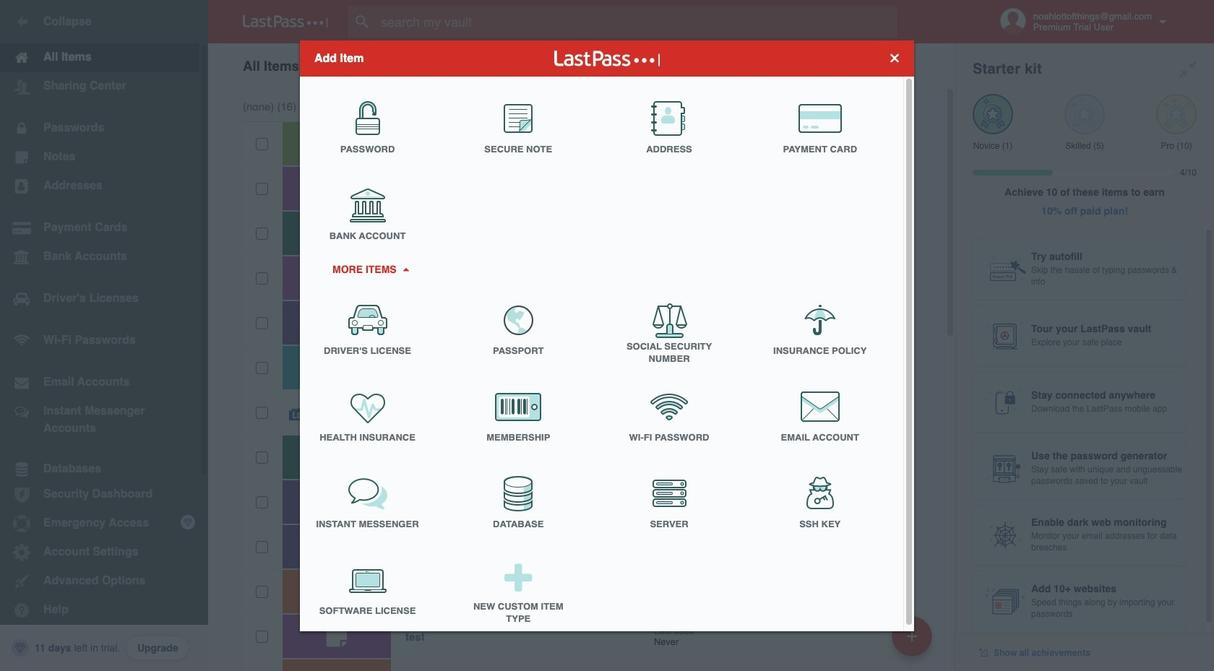 Task type: locate. For each thing, give the bounding box(es) containing it.
Search search field
[[348, 6, 926, 38]]

vault options navigation
[[208, 43, 956, 87]]

dialog
[[300, 40, 914, 636]]

search my vault text field
[[348, 6, 926, 38]]

caret right image
[[401, 267, 411, 271]]



Task type: describe. For each thing, give the bounding box(es) containing it.
new item image
[[907, 631, 917, 641]]

lastpass image
[[243, 15, 328, 28]]

new item navigation
[[887, 612, 941, 671]]

main navigation navigation
[[0, 0, 208, 671]]



